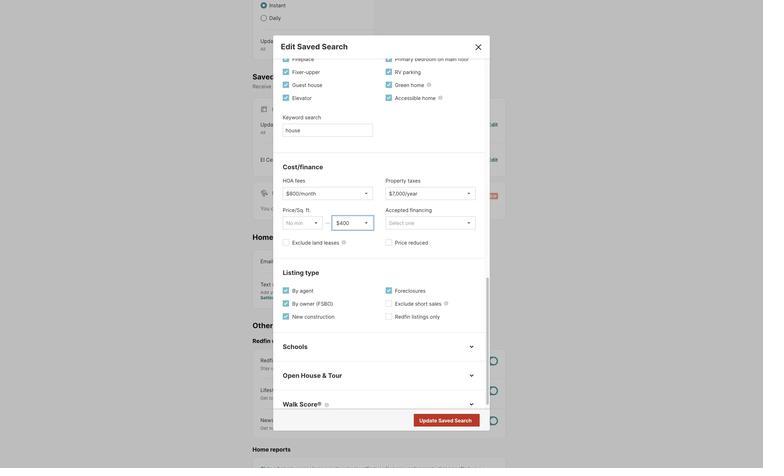 Task type: locate. For each thing, give the bounding box(es) containing it.
0 vertical spatial &
[[322, 372, 327, 380]]

get
[[260, 396, 268, 401], [260, 426, 268, 431]]

Instant radio
[[260, 2, 267, 9]]

latest
[[308, 426, 319, 431]]

exclude
[[292, 240, 311, 246], [395, 301, 414, 307]]

list box
[[283, 187, 373, 200], [386, 187, 476, 200], [283, 217, 323, 230], [333, 217, 373, 230], [386, 217, 476, 230]]

1 vertical spatial agent
[[309, 417, 323, 424]]

0 vertical spatial edit button
[[488, 121, 498, 135]]

home for home reports
[[253, 447, 269, 453]]

agent. right an
[[459, 366, 472, 371]]

2 vertical spatial your
[[398, 426, 408, 431]]

on right based
[[336, 83, 342, 90]]

update types all down keyword
[[260, 122, 293, 135]]

for rent
[[272, 190, 297, 197]]

open house & tour link
[[283, 371, 476, 381]]

search
[[379, 83, 395, 90], [305, 114, 321, 121]]

agent up owner
[[300, 288, 314, 294]]

design
[[371, 396, 385, 401]]

search left green
[[379, 83, 395, 90]]

0 vertical spatial by
[[292, 288, 298, 294]]

your
[[343, 83, 354, 90], [270, 290, 279, 295], [398, 426, 408, 431]]

home right walk
[[299, 396, 311, 401]]

0 vertical spatial update types all
[[260, 38, 293, 52]]

search for update saved search
[[455, 418, 472, 424]]

features,
[[339, 366, 357, 371]]

to
[[278, 366, 282, 371], [369, 366, 373, 371]]

types down keyword
[[280, 122, 293, 128]]

0 horizontal spatial from
[[288, 417, 299, 424]]

home tours
[[253, 233, 294, 242]]

1 vertical spatial all
[[260, 130, 266, 135]]

2 vertical spatial update
[[419, 418, 437, 424]]

house
[[308, 82, 322, 88]]

local inside lifestyle & tips get local insights, home improvement tips, style and design resources.
[[269, 396, 279, 401]]

saved
[[297, 42, 320, 51], [253, 72, 275, 81], [298, 205, 312, 212], [438, 418, 454, 424]]

0 vertical spatial exclude
[[292, 240, 311, 246]]

property taxes
[[386, 178, 421, 184]]

test
[[284, 157, 294, 163]]

update down "for sale"
[[260, 122, 278, 128]]

hoa
[[283, 178, 294, 184]]

1 vertical spatial your
[[270, 290, 279, 295]]

your left preferred
[[343, 83, 354, 90]]

redfin down other
[[253, 338, 271, 345]]

1 get from the top
[[260, 396, 268, 401]]

accessible
[[395, 95, 421, 101]]

by for by agent
[[292, 288, 298, 294]]

reduced
[[409, 240, 428, 246]]

& left tips
[[282, 387, 285, 394]]

0 vertical spatial all
[[260, 46, 266, 52]]

green
[[395, 82, 410, 88]]

home left the tours
[[253, 233, 273, 242]]

home up accessible home
[[411, 82, 424, 88]]

& inside "edit saved search" dialog
[[322, 372, 327, 380]]

style
[[351, 396, 361, 401]]

1 all from the top
[[260, 46, 266, 52]]

& down tools at left bottom
[[322, 372, 327, 380]]

fixer-
[[292, 69, 306, 75]]

1 vertical spatial &
[[282, 387, 285, 394]]

with
[[442, 366, 451, 371]]

update left "no"
[[419, 418, 437, 424]]

types up fireplace
[[280, 38, 293, 44]]

1 horizontal spatial from
[[388, 426, 397, 431]]

1 for from the top
[[272, 106, 282, 113]]

list box up you can create saved searches while searching for rentals .
[[283, 187, 373, 200]]

all down daily option
[[260, 46, 266, 52]]

0 horizontal spatial the
[[300, 426, 307, 431]]

0 horizontal spatial searches
[[276, 72, 310, 81]]

0 horizontal spatial in
[[312, 290, 316, 295]]

get down lifestyle
[[260, 396, 268, 401]]

get down 'newsletter'
[[260, 426, 268, 431]]

exclude for exclude land leases
[[292, 240, 311, 246]]

0 vertical spatial search
[[379, 83, 395, 90]]

edit button
[[488, 121, 498, 135], [488, 156, 498, 164]]

1 vertical spatial in
[[335, 426, 339, 431]]

0 vertical spatial your
[[343, 83, 354, 90]]

agent
[[300, 288, 314, 294], [309, 417, 323, 424]]

foreclosures
[[395, 288, 426, 294]]

1 vertical spatial agent.
[[435, 426, 448, 431]]

home left 'reports'
[[253, 447, 269, 453]]

notifications
[[289, 83, 318, 90]]

0 vertical spatial get
[[260, 396, 268, 401]]

1 to from the left
[[278, 366, 282, 371]]

or
[[383, 366, 387, 371]]

sale
[[283, 106, 296, 113]]

and right style
[[362, 396, 370, 401]]

ft.
[[306, 207, 311, 213]]

2 the from the left
[[340, 426, 347, 431]]

taxes
[[408, 178, 421, 184]]

0 vertical spatial local
[[269, 396, 279, 401]]

0 horizontal spatial and
[[330, 366, 338, 371]]

real
[[348, 426, 356, 431]]

green home
[[395, 82, 424, 88]]

exclude down foreclosures
[[395, 301, 414, 307]]

home,
[[401, 366, 414, 371]]

redfin inside redfin news stay up to date on redfin's tools and features, how to buy or sell a home, and connect with an agent.
[[260, 357, 276, 364]]

to right up
[[278, 366, 282, 371]]

2 vertical spatial home
[[299, 396, 311, 401]]

1 horizontal spatial the
[[340, 426, 347, 431]]

2 edit button from the top
[[488, 156, 498, 164]]

redfin inside newsletter from my agent get notified about the latest trends in the real estate market from your local redfin agent.
[[420, 426, 433, 431]]

agent up "latest"
[[309, 417, 323, 424]]

1 vertical spatial update types all
[[260, 122, 293, 135]]

an
[[452, 366, 457, 371]]

.
[[400, 205, 402, 212]]

1 vertical spatial search
[[305, 114, 321, 121]]

1 horizontal spatial exclude
[[395, 301, 414, 307]]

estate
[[357, 426, 371, 431]]

exclude left land at the bottom
[[292, 240, 311, 246]]

accepted financing
[[386, 207, 432, 213]]

floor
[[458, 56, 469, 62]]

for left rent
[[272, 190, 282, 197]]

0 horizontal spatial search
[[305, 114, 321, 121]]

edit saved search element
[[281, 42, 467, 51]]

agent. inside redfin news stay up to date on redfin's tools and features, how to buy or sell a home, and connect with an agent.
[[459, 366, 472, 371]]

fixer-upper
[[292, 69, 320, 75]]

2 types from the top
[[280, 122, 293, 128]]

—
[[326, 220, 330, 226]]

1 horizontal spatial search
[[455, 418, 472, 424]]

list box down financing
[[386, 217, 476, 230]]

search
[[322, 42, 348, 51], [455, 418, 472, 424]]

home inside lifestyle & tips get local insights, home improvement tips, style and design resources.
[[299, 396, 311, 401]]

1 horizontal spatial agent.
[[459, 366, 472, 371]]

the down my
[[300, 426, 307, 431]]

0 horizontal spatial &
[[282, 387, 285, 394]]

1 horizontal spatial searches
[[314, 205, 336, 212]]

tour
[[328, 372, 342, 380]]

list box up financing
[[386, 187, 476, 200]]

and up 'tour'
[[330, 366, 338, 371]]

search up e.g. office, balcony, modern text box
[[305, 114, 321, 121]]

None checkbox
[[478, 387, 498, 396], [478, 417, 498, 426], [478, 387, 498, 396], [478, 417, 498, 426]]

1 vertical spatial home
[[253, 447, 269, 453]]

daily
[[269, 15, 281, 21]]

2 vertical spatial edit
[[488, 157, 498, 163]]

open
[[283, 372, 300, 380]]

0 horizontal spatial search
[[322, 42, 348, 51]]

searches up — at the top left
[[314, 205, 336, 212]]

redfin down update saved search
[[420, 426, 433, 431]]

searches up guest
[[276, 72, 310, 81]]

1 vertical spatial from
[[388, 426, 397, 431]]

update
[[260, 38, 278, 44], [260, 122, 278, 128], [419, 418, 437, 424]]

home for home tours
[[253, 233, 273, 242]]

price/sq.
[[283, 207, 304, 213]]

and right home,
[[415, 366, 423, 371]]

create
[[281, 205, 296, 212]]

on left main
[[438, 56, 444, 62]]

lifestyle
[[260, 387, 281, 394]]

0 vertical spatial agent.
[[459, 366, 472, 371]]

from right market
[[388, 426, 397, 431]]

0 vertical spatial home
[[411, 82, 424, 88]]

home right accessible
[[422, 95, 436, 101]]

home for accessible home
[[422, 95, 436, 101]]

get inside lifestyle & tips get local insights, home improvement tips, style and design resources.
[[260, 396, 268, 401]]

0 vertical spatial update
[[260, 38, 278, 44]]

1 vertical spatial get
[[260, 426, 268, 431]]

the
[[300, 426, 307, 431], [340, 426, 347, 431]]

in right number
[[312, 290, 316, 295]]

1 home from the top
[[253, 233, 273, 242]]

for for for rent
[[272, 190, 282, 197]]

in right trends
[[335, 426, 339, 431]]

type
[[305, 269, 319, 277]]

your right market
[[398, 426, 408, 431]]

1 vertical spatial types
[[280, 122, 293, 128]]

tips
[[287, 387, 296, 394]]

from up about
[[288, 417, 299, 424]]

no results
[[446, 418, 471, 424]]

None checkbox
[[478, 357, 498, 366]]

0 vertical spatial edit
[[281, 42, 295, 51]]

2 all from the top
[[260, 130, 266, 135]]

1 horizontal spatial your
[[343, 83, 354, 90]]

other emails
[[253, 321, 298, 330]]

2 by from the top
[[292, 301, 298, 307]]

update down daily option
[[260, 38, 278, 44]]

buy
[[374, 366, 382, 371]]

0 horizontal spatial local
[[269, 396, 279, 401]]

0 horizontal spatial to
[[278, 366, 282, 371]]

0 vertical spatial agent
[[300, 288, 314, 294]]

0 vertical spatial types
[[280, 38, 293, 44]]

the left real
[[340, 426, 347, 431]]

1 vertical spatial for
[[272, 190, 282, 197]]

1 horizontal spatial to
[[369, 366, 373, 371]]

preferred
[[355, 83, 377, 90]]

update inside button
[[419, 418, 437, 424]]

account
[[317, 290, 336, 295]]

0 vertical spatial from
[[288, 417, 299, 424]]

1 by from the top
[[292, 288, 298, 294]]

and
[[330, 366, 338, 371], [415, 366, 423, 371], [362, 396, 370, 401]]

newsletter from my agent get notified about the latest trends in the real estate market from your local redfin agent.
[[260, 417, 448, 431]]

1 vertical spatial by
[[292, 301, 298, 307]]

1 vertical spatial edit button
[[488, 156, 498, 164]]

resources.
[[386, 396, 408, 401]]

1 horizontal spatial local
[[409, 426, 419, 431]]

search inside saved searches receive timely notifications based on your preferred search filters.
[[379, 83, 395, 90]]

account settings link
[[260, 290, 336, 301]]

redfin inside "edit saved search" dialog
[[395, 314, 410, 320]]

2 horizontal spatial your
[[398, 426, 408, 431]]

insights,
[[280, 396, 298, 401]]

1 vertical spatial edit
[[488, 122, 498, 128]]

0 horizontal spatial agent.
[[435, 426, 448, 431]]

my
[[301, 417, 308, 424]]

0 vertical spatial home
[[253, 233, 273, 242]]

home reports
[[253, 447, 291, 453]]

redfin up stay
[[260, 357, 276, 364]]

on inside saved searches receive timely notifications based on your preferred search filters.
[[336, 83, 342, 90]]

2 get from the top
[[260, 426, 268, 431]]

always on
[[342, 258, 366, 265]]

1 vertical spatial local
[[409, 426, 419, 431]]

2 home from the top
[[253, 447, 269, 453]]

to left buy
[[369, 366, 373, 371]]

search for edit saved search
[[322, 42, 348, 51]]

your up settings
[[270, 290, 279, 295]]

on
[[438, 56, 444, 62], [336, 83, 342, 90], [360, 258, 366, 265], [294, 366, 299, 371]]

update types all down daily
[[260, 38, 293, 52]]

lifestyle & tips get local insights, home improvement tips, style and design resources.
[[260, 387, 408, 401]]

Daily radio
[[260, 15, 267, 21]]

for left "sale"
[[272, 106, 282, 113]]

search inside button
[[455, 418, 472, 424]]

add your phone number in
[[260, 290, 317, 295]]

new construction
[[292, 314, 335, 320]]

your inside newsletter from my agent get notified about the latest trends in the real estate market from your local redfin agent.
[[398, 426, 408, 431]]

edit inside dialog
[[281, 42, 295, 51]]

on inside "edit saved search" dialog
[[438, 56, 444, 62]]

0 vertical spatial search
[[322, 42, 348, 51]]

redfin left listings
[[395, 314, 410, 320]]

search inside dialog
[[305, 114, 321, 121]]

newsletter
[[260, 417, 287, 424]]

no
[[446, 418, 453, 424]]

all up el at left
[[260, 130, 266, 135]]

1 vertical spatial home
[[422, 95, 436, 101]]

1 horizontal spatial and
[[362, 396, 370, 401]]

1 vertical spatial search
[[455, 418, 472, 424]]

update saved search button
[[414, 414, 480, 427]]

account settings
[[260, 290, 336, 301]]

2 for from the top
[[272, 190, 282, 197]]

0 vertical spatial searches
[[276, 72, 310, 81]]

e.g. office, balcony, modern text field
[[286, 127, 370, 134]]

1 horizontal spatial &
[[322, 372, 327, 380]]

only
[[430, 314, 440, 320]]

1 vertical spatial exclude
[[395, 301, 414, 307]]

update types all
[[260, 38, 293, 52], [260, 122, 293, 135]]

property
[[386, 178, 406, 184]]

agent. down update saved search
[[435, 426, 448, 431]]

agent.
[[459, 366, 472, 371], [435, 426, 448, 431]]

on right date
[[294, 366, 299, 371]]

0 vertical spatial for
[[272, 106, 282, 113]]

0 horizontal spatial exclude
[[292, 240, 311, 246]]

el cerrito test 1
[[260, 157, 298, 163]]

by
[[292, 288, 298, 294], [292, 301, 298, 307]]

1 horizontal spatial in
[[335, 426, 339, 431]]

1 horizontal spatial search
[[379, 83, 395, 90]]



Task type: describe. For each thing, give the bounding box(es) containing it.
owner
[[300, 301, 315, 307]]

about
[[286, 426, 298, 431]]

filters.
[[396, 83, 411, 90]]

on right always
[[360, 258, 366, 265]]

edit saved search
[[281, 42, 348, 51]]

short
[[415, 301, 428, 307]]

fireplace
[[292, 56, 314, 62]]

on inside redfin news stay up to date on redfin's tools and features, how to buy or sell a home, and connect with an agent.
[[294, 366, 299, 371]]

2 update types all from the top
[[260, 122, 293, 135]]

upper
[[306, 69, 320, 75]]

searches inside saved searches receive timely notifications based on your preferred search filters.
[[276, 72, 310, 81]]

news
[[277, 357, 290, 364]]

redfin listings only
[[395, 314, 440, 320]]

financing
[[410, 207, 432, 213]]

for sale
[[272, 106, 296, 113]]

by for by owner (fsbo)
[[292, 301, 298, 307]]

rent
[[283, 190, 297, 197]]

your inside saved searches receive timely notifications based on your preferred search filters.
[[343, 83, 354, 90]]

stay
[[260, 366, 270, 371]]

0 vertical spatial in
[[312, 290, 316, 295]]

you can create saved searches while searching for rentals .
[[260, 205, 402, 212]]

elevator
[[292, 95, 312, 101]]

results
[[454, 418, 471, 424]]

edit saved search dialog
[[273, 0, 490, 431]]

while
[[337, 205, 350, 212]]

guest
[[292, 82, 306, 88]]

add
[[260, 290, 269, 295]]

other
[[253, 321, 273, 330]]

by owner (fsbo)
[[292, 301, 333, 307]]

open house & tour
[[283, 372, 342, 380]]

1 types from the top
[[280, 38, 293, 44]]

listings
[[412, 314, 429, 320]]

edit for 1st the edit button from the top
[[488, 122, 498, 128]]

exclude for exclude short sales
[[395, 301, 414, 307]]

rv
[[395, 69, 402, 75]]

agent. inside newsletter from my agent get notified about the latest trends in the real estate market from your local redfin agent.
[[435, 426, 448, 431]]

settings
[[260, 295, 279, 301]]

redfin for redfin listings only
[[395, 314, 410, 320]]

redfin for redfin news stay up to date on redfin's tools and features, how to buy or sell a home, and connect with an agent.
[[260, 357, 276, 364]]

list box for accepted financing
[[386, 217, 476, 230]]

exclude short sales
[[395, 301, 442, 307]]

for
[[376, 205, 383, 212]]

(fsbo)
[[316, 301, 333, 307]]

main
[[445, 56, 457, 62]]

keyword search
[[283, 114, 321, 121]]

1 edit button from the top
[[488, 121, 498, 135]]

cerrito
[[266, 157, 283, 163]]

a
[[397, 366, 399, 371]]

& inside lifestyle & tips get local insights, home improvement tips, style and design resources.
[[282, 387, 285, 394]]

2 horizontal spatial and
[[415, 366, 423, 371]]

exclude land leases
[[292, 240, 339, 246]]

schools link
[[283, 342, 476, 352]]

connect
[[424, 366, 441, 371]]

sell
[[389, 366, 396, 371]]

list box for property taxes
[[386, 187, 476, 200]]

saved inside saved searches receive timely notifications based on your preferred search filters.
[[253, 72, 275, 81]]

phone
[[281, 290, 294, 295]]

rv parking
[[395, 69, 421, 75]]

text
[[260, 281, 271, 288]]

walk score®
[[283, 401, 322, 408]]

accessible home
[[395, 95, 436, 101]]

list box down the ft.
[[283, 217, 323, 230]]

by agent
[[292, 288, 314, 294]]

notified
[[269, 426, 285, 431]]

agent inside "edit saved search" dialog
[[300, 288, 314, 294]]

2 to from the left
[[369, 366, 373, 371]]

price
[[395, 240, 407, 246]]

and inside lifestyle & tips get local insights, home improvement tips, style and design resources.
[[362, 396, 370, 401]]

score®
[[300, 401, 322, 408]]

el
[[260, 157, 265, 163]]

agent inside newsletter from my agent get notified about the latest trends in the real estate market from your local redfin agent.
[[309, 417, 323, 424]]

trends
[[321, 426, 334, 431]]

in inside newsletter from my agent get notified about the latest trends in the real estate market from your local redfin agent.
[[335, 426, 339, 431]]

0 horizontal spatial your
[[270, 290, 279, 295]]

tours
[[275, 233, 294, 242]]

accepted
[[386, 207, 409, 213]]

price/sq. ft.
[[283, 207, 311, 213]]

reports
[[270, 447, 291, 453]]

1 vertical spatial searches
[[314, 205, 336, 212]]

home for green home
[[411, 82, 424, 88]]

1 the from the left
[[300, 426, 307, 431]]

list box for hoa fees
[[283, 187, 373, 200]]

keyword
[[283, 114, 304, 121]]

list box down 'while'
[[333, 217, 373, 230]]

1 vertical spatial update
[[260, 122, 278, 128]]

saved inside button
[[438, 418, 454, 424]]

timely
[[273, 83, 287, 90]]

(sms)
[[272, 281, 287, 288]]

edit for second the edit button
[[488, 157, 498, 163]]

emails
[[275, 321, 298, 330]]

price reduced
[[395, 240, 428, 246]]

schools
[[283, 343, 308, 351]]

improvement
[[312, 396, 339, 401]]

hoa fees
[[283, 178, 305, 184]]

local inside newsletter from my agent get notified about the latest trends in the real estate market from your local redfin agent.
[[409, 426, 419, 431]]

instant
[[269, 2, 286, 9]]

edit for edit saved search
[[281, 42, 295, 51]]

redfin for redfin updates
[[253, 338, 271, 345]]

cost/finance
[[283, 163, 323, 171]]

updates
[[272, 338, 295, 345]]

get inside newsletter from my agent get notified about the latest trends in the real estate market from your local redfin agent.
[[260, 426, 268, 431]]

listing type
[[283, 269, 319, 277]]

for for for sale
[[272, 106, 282, 113]]

construction
[[305, 314, 335, 320]]

text (sms)
[[260, 281, 287, 288]]

searching
[[351, 205, 375, 212]]

1 update types all from the top
[[260, 38, 293, 52]]

tools
[[318, 366, 328, 371]]

always
[[342, 258, 359, 265]]

land
[[312, 240, 323, 246]]

primary bedroom on main floor
[[395, 56, 469, 62]]



Task type: vqa. For each thing, say whether or not it's contained in the screenshot.
INSTANT option
yes



